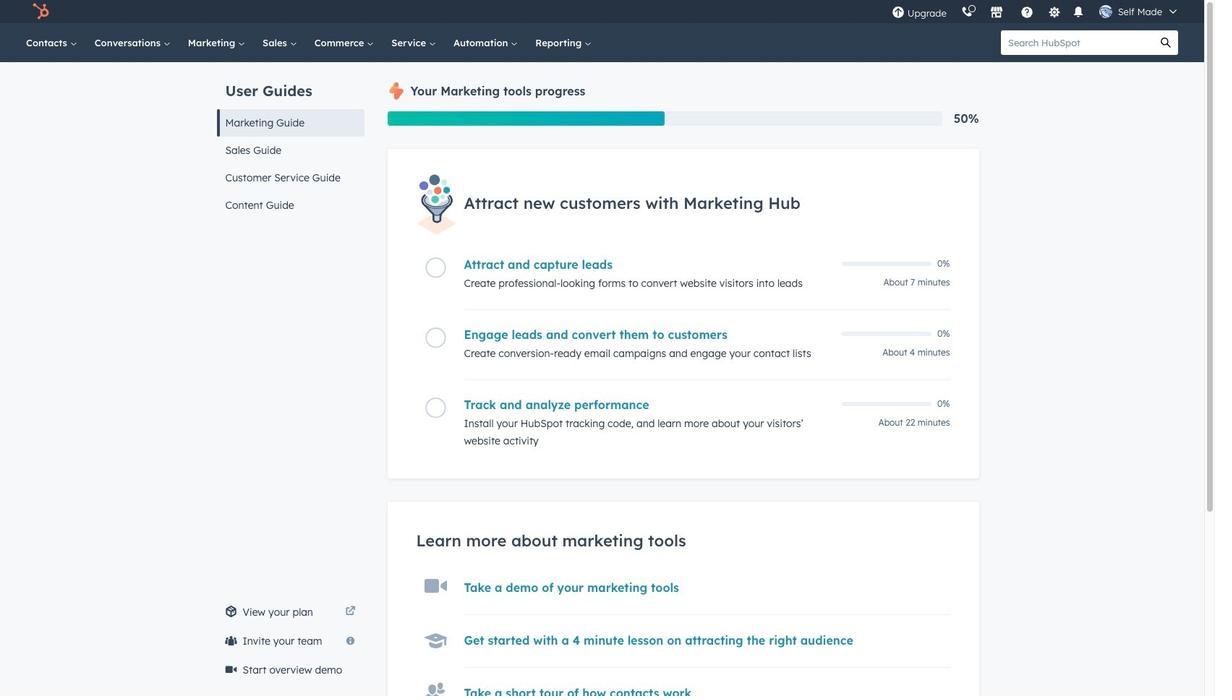 Task type: describe. For each thing, give the bounding box(es) containing it.
marketplaces image
[[990, 7, 1003, 20]]

Search HubSpot search field
[[1001, 30, 1154, 55]]



Task type: locate. For each thing, give the bounding box(es) containing it.
link opens in a new window image
[[346, 604, 356, 622], [346, 607, 356, 618]]

user guides element
[[217, 62, 364, 219]]

progress bar
[[387, 111, 665, 126]]

menu
[[885, 0, 1187, 23]]

2 link opens in a new window image from the top
[[346, 607, 356, 618]]

ruby anderson image
[[1100, 5, 1113, 18]]

1 link opens in a new window image from the top
[[346, 604, 356, 622]]



Task type: vqa. For each thing, say whether or not it's contained in the screenshot.
progress bar
yes



